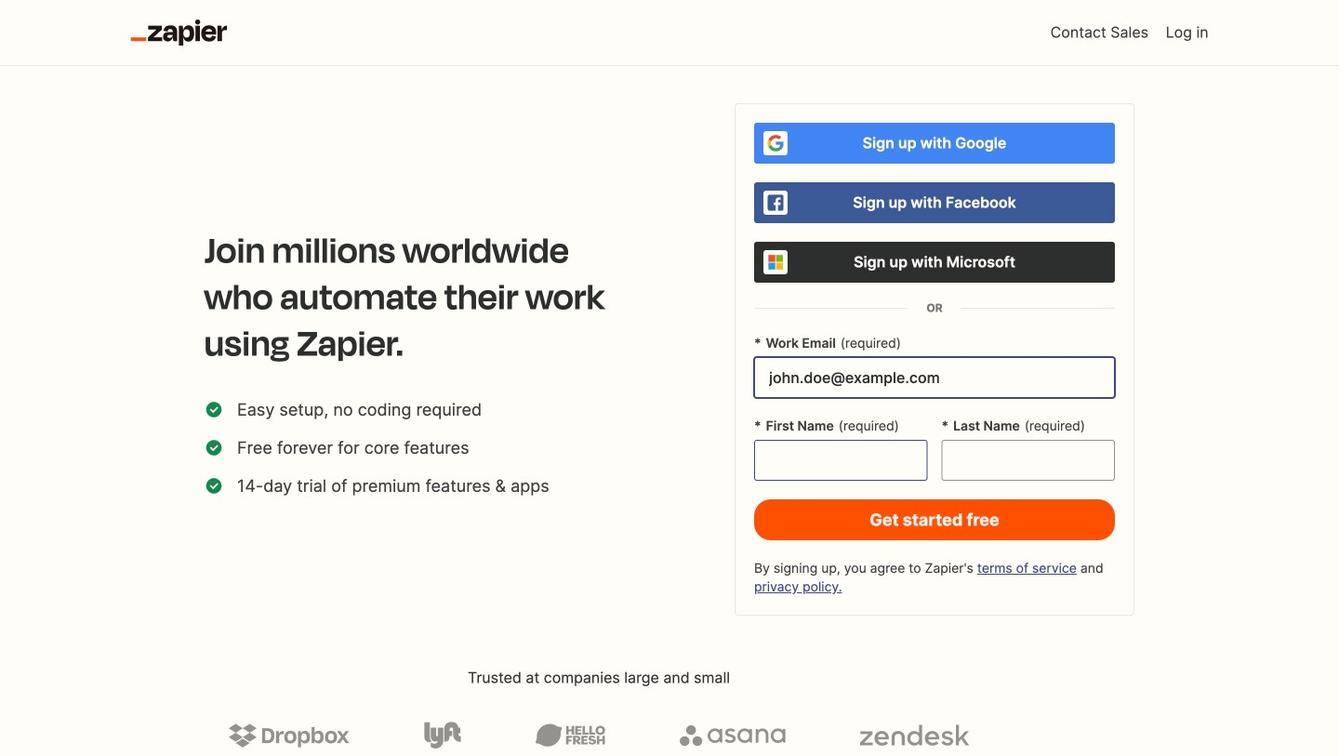 Task type: locate. For each thing, give the bounding box(es) containing it.
go to the zapier homepage image
[[130, 20, 228, 46]]

None text field
[[755, 441, 927, 480]]

None email field
[[755, 358, 1114, 397]]

asana image
[[680, 724, 786, 747]]

None text field
[[943, 441, 1114, 480]]

manage your account and search apps form
[[1049, 0, 1209, 65]]

dropbox image
[[228, 724, 350, 748]]



Task type: vqa. For each thing, say whether or not it's contained in the screenshot.
the original
no



Task type: describe. For each thing, give the bounding box(es) containing it.
lyft image
[[424, 722, 461, 750]]

hellofresh image
[[536, 724, 605, 747]]

zendesk image
[[860, 725, 970, 746]]



